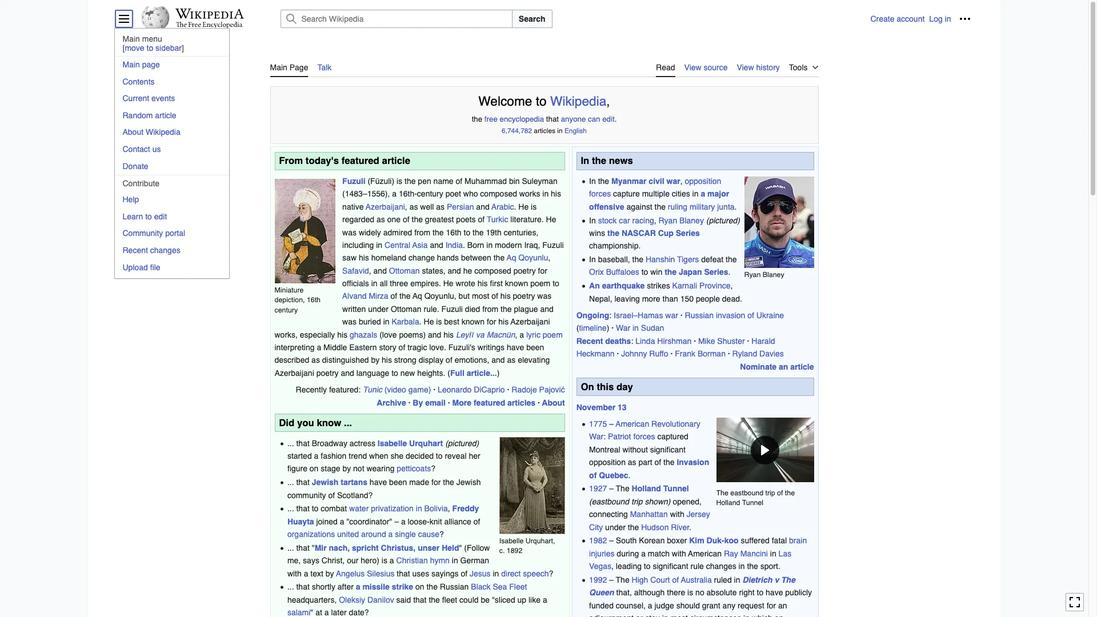 Task type: describe. For each thing, give the bounding box(es) containing it.
a left match at the bottom of page
[[642, 549, 646, 558]]

article inside 'random article' link
[[155, 111, 176, 120]]

and right asia
[[430, 241, 444, 250]]

in inside in german with a text by
[[452, 557, 458, 566]]

today's
[[306, 155, 339, 166]]

held
[[442, 544, 459, 553]]

holland inside the 1927 – the holland tunnel (eastbound trip shown)
[[632, 485, 662, 494]]

main for main page
[[123, 60, 140, 69]]

in up black sea fleet "link"
[[493, 569, 499, 578]]

jersey
[[687, 510, 711, 519]]

russian inside ... that shortly after a missile strike on the russian black sea fleet headquarters, oleksiy danilov said that the fleet could be "sliced up like a
[[440, 583, 469, 592]]

to inside in stock car racing , ryan blaney (pictured) wins the nascar cup series championship. in baseball, the hanshin tigers defeat the orix buffaloes to win the japan series .
[[642, 268, 649, 277]]

that up says at the bottom left
[[296, 544, 310, 553]]

in inside personal tools navigation
[[946, 14, 952, 23]]

0 vertical spatial changes
[[150, 246, 181, 255]]

brain injuries link
[[590, 537, 808, 558]]

"sliced
[[492, 596, 516, 605]]

in down ray mancini link
[[739, 562, 745, 571]]

the up south
[[628, 523, 639, 532]]

the right defeat
[[726, 255, 737, 264]]

19th
[[486, 228, 502, 237]]

aq inside "of the aq qoyunlu, but most of his poetry was written under ottoman rule. fuzuli died from the plague and was buried in"
[[413, 292, 422, 301]]

ottoman inside "of the aq qoyunlu, but most of his poetry was written under ottoman rule. fuzuli died from the plague and was buried in"
[[391, 305, 422, 314]]

of down "three"
[[391, 292, 398, 301]]

upload
[[123, 263, 148, 272]]

he inside states, and he composed poetry for officials in all three empires. he wrote his first known poem to alvand mirza
[[444, 279, 454, 288]]

from inside "of the aq qoyunlu, but most of his poetry was written under ottoman rule. fuzuli died from the plague and was buried in"
[[483, 305, 499, 314]]

myanmar
[[612, 177, 647, 186]]

main for main page
[[270, 63, 288, 72]]

0 vertical spatial series
[[676, 229, 700, 238]]

– for 1775
[[610, 420, 614, 429]]

as left the elevating
[[507, 356, 516, 365]]

his up the middle on the left
[[337, 330, 348, 339]]

a inside in german with a text by
[[304, 569, 308, 578]]

main menu move to sidebar
[[123, 34, 182, 53]]

0 vertical spatial fuzuli
[[343, 177, 366, 186]]

that up headquarters,
[[296, 583, 310, 592]]

who
[[464, 189, 478, 199]]

the inside the eastbound trip of the holland tunnel
[[786, 489, 795, 498]]

and down distinguished
[[341, 369, 354, 378]]

contact us
[[123, 145, 161, 154]]

joined
[[316, 517, 338, 526]]

1982 – south korean boxer kim duk-koo suffered fatal
[[590, 537, 790, 546]]

1 " from the left
[[312, 544, 315, 553]]

his down story
[[382, 356, 392, 365]]

oleksiy
[[339, 596, 365, 605]]

a inside that, although there is no absolute right to have publicly funded counsel, a judge should grant any request for an adjournment or stay in most circumstances in which
[[648, 601, 653, 610]]

the free encyclopedia that anyone can edit . 6,744,782 articles in english
[[472, 115, 617, 135]]

welcome to wikipedia ,
[[479, 94, 610, 109]]

of inside the eastbound trip of the holland tunnel
[[778, 489, 784, 498]]

. inside the free encyclopedia that anyone can edit . 6,744,782 articles in english
[[615, 115, 617, 124]]

without
[[623, 445, 648, 454]]

as inside . he is regarded as one of the greatest poets of
[[377, 215, 385, 224]]

was inside literature. he was widely admired from the 16th to the 19th centuries, including in
[[343, 228, 357, 237]]

strike
[[392, 583, 413, 592]]

of right poets
[[478, 215, 485, 224]]

jersey city
[[590, 510, 711, 532]]

fuzuli inside "of the aq qoyunlu, but most of his poetry was written under ottoman rule. fuzuli died from the plague and was buried in"
[[442, 305, 463, 314]]

sport.
[[761, 562, 781, 571]]

a major offensive
[[590, 189, 730, 211]]

the down "three"
[[400, 292, 411, 301]]

view for view source
[[685, 63, 702, 72]]

menu image
[[118, 13, 130, 25]]

a right like on the left bottom of the page
[[543, 596, 548, 605]]

united
[[337, 530, 359, 539]]

in up orix
[[590, 255, 596, 264]]

christian
[[397, 557, 428, 566]]

1 vertical spatial article
[[382, 155, 411, 166]]

1 horizontal spatial )
[[497, 369, 500, 378]]

the left 'fleet'
[[429, 596, 440, 605]]

the down greatest
[[433, 228, 444, 237]]

main content containing welcome to
[[266, 51, 824, 618]]

in inside literature. he was widely admired from the 16th to the 19th centuries, including in
[[376, 241, 383, 250]]

the inside ". born in modern iraq, fuzuli saw his homeland change hands between the"
[[494, 253, 505, 263]]

log in and more options image
[[960, 13, 971, 25]]

trip inside the 1927 – the holland tunnel (eastbound trip shown)
[[632, 497, 643, 506]]

safavid link
[[343, 266, 369, 275]]

aq inside aq qoyunlu , safavid , and ottoman
[[507, 253, 517, 263]]

a inside " (follow me, says christ, our hero) is a
[[390, 557, 394, 566]]

leonardo dicaprio
[[438, 386, 505, 395]]

display
[[419, 356, 444, 365]]

a up united
[[340, 517, 345, 526]]

india link
[[446, 241, 463, 250]]

1 horizontal spatial war
[[616, 324, 631, 333]]

the japan series link
[[665, 268, 729, 277]]

by
[[413, 398, 423, 407]]

the down in the news
[[598, 177, 610, 186]]

quebec
[[599, 471, 629, 480]]

that up community
[[296, 478, 310, 487]]

recent changes link
[[115, 242, 229, 258]]

in inside states, and he composed poetry for officials in all three empires. he wrote his first known poem to alvand mirza
[[371, 279, 378, 288]]

, inside in stock car racing , ryan blaney (pictured) wins the nascar cup series championship. in baseball, the hanshin tigers defeat the orix buffaloes to win the japan series .
[[655, 216, 657, 225]]

or
[[636, 614, 643, 618]]

0 vertical spatial war
[[667, 177, 681, 186]]

hudson river link
[[642, 523, 690, 532]]

the for 1992 – the high court of australia ruled in
[[616, 576, 630, 585]]

the down multiple
[[655, 202, 666, 211]]

1 vertical spatial blaney
[[763, 270, 785, 279]]

opposition inside opposition forces
[[685, 177, 722, 186]]

and down writings
[[492, 356, 505, 365]]

that inside '... that  broadway actress isabelle urquhart (pictured) started a fashion trend when she decided to reveal her figure on stage by not wearing'
[[296, 439, 310, 448]]

recent for recent deaths :
[[577, 337, 603, 346]]

. inside in stock car racing , ryan blaney (pictured) wins the nascar cup series championship. in baseball, the hanshin tigers defeat the orix buffaloes to win the japan series .
[[729, 268, 731, 277]]

known inside states, and he composed poetry for officials in all three empires. he wrote his first known poem to alvand mirza
[[505, 279, 529, 288]]

been inside have been made for the jewish community of scotland?
[[389, 478, 407, 487]]

circumstances
[[691, 614, 742, 618]]

help
[[123, 195, 139, 204]]

the up "buffaloes"
[[633, 255, 644, 264]]

his up macnūn in the bottom of the page
[[499, 318, 509, 327]]

stage
[[321, 465, 341, 474]]

in inside ) is the pen name of muhammad bin suleyman (1483–1556), a 16th-century poet who composed works in his native
[[543, 189, 549, 199]]

he for . he is best known for his azerbaijani works, especially his
[[424, 318, 434, 327]]

1 horizontal spatial azerbaijani
[[366, 202, 405, 211]]

in down israel–hamas
[[633, 324, 639, 333]]

absolute
[[707, 589, 737, 598]]

civil
[[649, 177, 665, 186]]

hands
[[437, 253, 459, 263]]

russian invasion of ukraine link
[[685, 311, 785, 320]]

fuzuli inside ". born in modern iraq, fuzuli saw his homeland change hands between the"
[[543, 241, 564, 250]]

distinguished
[[322, 356, 369, 365]]

sudan
[[641, 324, 665, 333]]

fullscreen image
[[1070, 597, 1081, 609]]

figure
[[288, 465, 308, 474]]

leonardo
[[438, 386, 472, 395]]

2 vertical spatial was
[[343, 318, 357, 327]]

0 horizontal spatial :
[[604, 432, 606, 442]]

. up the 1927 – the holland tunnel (eastbound trip shown)
[[629, 471, 631, 480]]

and down who
[[477, 202, 490, 211]]

dead.
[[723, 294, 743, 303]]

the up born
[[473, 228, 484, 237]]

"coordinator" –
[[347, 517, 399, 526]]

pajović
[[540, 386, 565, 395]]

poetry inside states, and he composed poetry for officials in all three empires. he wrote his first known poem to alvand mirza
[[514, 266, 536, 275]]

about for about link
[[542, 398, 565, 407]]

move
[[125, 43, 144, 53]]

isabelle inside '... that  broadway actress isabelle urquhart (pictured) started a fashion trend when she decided to reveal her figure on stage by not wearing'
[[378, 439, 407, 448]]

. inside ". born in modern iraq, fuzuli saw his homeland change hands between the"
[[463, 241, 465, 250]]

1 vertical spatial forces
[[634, 432, 656, 442]]

articles inside the free encyclopedia that anyone can edit . 6,744,782 articles in english
[[534, 127, 556, 135]]

to inside literature. he was widely admired from the 16th to the 19th centuries, including in
[[464, 228, 471, 237]]

that up strike
[[397, 569, 410, 578]]

community portal link
[[115, 225, 229, 241]]

ruling military junta link
[[668, 202, 735, 211]]

like
[[529, 596, 541, 605]]

of up strong
[[399, 343, 406, 352]]

any
[[723, 601, 736, 610]]

eastern
[[350, 343, 377, 352]]

to inside ghazals (love poems) and his leylī va macnūn , a lyric poem interpreting a middle eastern story of tragic love. fuzuli's writings have been described as distinguished by his strong display of emotions, and as elevating azerbaijani poetry and language to new heights. (
[[392, 369, 398, 378]]

tunnel inside the eastbound trip of the holland tunnel
[[743, 499, 764, 507]]

the inside the eastbound trip of the holland tunnel
[[717, 489, 729, 498]]

been inside ghazals (love poems) and his leylī va macnūn , a lyric poem interpreting a middle eastern story of tragic love. fuzuli's writings have been described as distinguished by his strong display of emotions, and as elevating azerbaijani poetry and language to new heights. (
[[527, 343, 545, 352]]

and up love.
[[428, 330, 442, 339]]

1 vertical spatial :
[[632, 337, 634, 346]]

captured montreal without significant opposition as part of the
[[590, 432, 689, 467]]

a up single
[[401, 517, 406, 526]]

isabelle inside isabelle urquhart, c. 1892
[[500, 537, 524, 545]]

... for ... that jewish tartans
[[288, 478, 294, 487]]

0 vertical spatial with
[[671, 510, 685, 519]]

a down especially in the bottom of the page
[[317, 343, 321, 352]]

0 vertical spatial ?
[[431, 465, 436, 474]]

japan
[[679, 268, 702, 277]]

that up huayta
[[296, 505, 310, 514]]

but
[[459, 292, 470, 301]]

0 vertical spatial (
[[368, 177, 371, 186]]

– for 1927
[[610, 485, 614, 494]]

of inside russian invasion of ukraine timeline
[[748, 311, 755, 320]]

invasion
[[677, 458, 710, 467]]

in inside ". born in modern iraq, fuzuli saw his homeland change hands between the"
[[487, 241, 493, 250]]

file
[[150, 263, 160, 272]]

as up greatest
[[436, 202, 445, 211]]

1 horizontal spatial under
[[606, 523, 626, 532]]

1 vertical spatial series
[[705, 268, 729, 277]]

. up the 1982 – south korean boxer kim duk-koo suffered fatal
[[690, 523, 692, 532]]

in down the request
[[744, 614, 750, 618]]

more
[[453, 398, 472, 407]]

a left "lyric"
[[520, 330, 524, 339]]

main for main menu move to sidebar
[[123, 34, 140, 43]]

, inside ghazals (love poems) and his leylī va macnūn , a lyric poem interpreting a middle eastern story of tragic love. fuzuli's writings have been described as distinguished by his strong display of emotions, and as elevating azerbaijani poetry and language to new heights. (
[[515, 330, 518, 339]]

2 horizontal spatial article
[[791, 362, 815, 371]]

as right described
[[312, 356, 320, 365]]

and inside states, and he composed poetry for officials in all three empires. he wrote his first known poem to alvand mirza
[[448, 266, 461, 275]]

nominate
[[741, 362, 777, 371]]

blaney inside in stock car racing , ryan blaney (pictured) wins the nascar cup series championship. in baseball, the hanshin tigers defeat the orix buffaloes to win the japan series .
[[680, 216, 704, 225]]

0 vertical spatial an
[[779, 362, 789, 371]]

isabelle urquhart, c. 1892 image
[[500, 437, 565, 534]]

new
[[401, 369, 415, 378]]

tartans
[[341, 478, 368, 487]]

? inside joined a "coordinator" – a loose-knit alliance of organizations united around a single cause ?
[[440, 530, 444, 539]]

by inside '... that  broadway actress isabelle urquhart (pictured) started a fashion trend when she decided to reveal her figure on stage by not wearing'
[[343, 465, 351, 474]]

learn
[[123, 212, 143, 221]]

is inside . he is best known for his azerbaijani works, especially his
[[436, 318, 442, 327]]

full article...
[[451, 369, 497, 378]]

high court of australia link
[[632, 576, 712, 585]]

have inside that, although there is no absolute right to have publicly funded counsel, a judge should grant any request for an adjournment or stay in most circumstances in which
[[766, 589, 784, 598]]

his inside "of the aq qoyunlu, but most of his poetry was written under ottoman rule. fuzuli died from the plague and was buried in"
[[501, 292, 511, 301]]

saw
[[343, 253, 357, 263]]

linda hirshman
[[636, 337, 692, 346]]

cause
[[418, 530, 440, 539]]

bin
[[509, 177, 520, 186]]

most inside "of the aq qoyunlu, but most of his poetry was written under ottoman rule. fuzuli died from the plague and was buried in"
[[472, 292, 490, 301]]

in the news
[[581, 155, 633, 166]]

that right said
[[413, 596, 427, 605]]

asia
[[413, 241, 428, 250]]

on inside ... that shortly after a missile strike on the russian black sea fleet headquarters, oleksiy danilov said that the fleet could be "sliced up like a
[[416, 583, 425, 592]]

his inside ". born in modern iraq, fuzuli saw his homeland change hands between the"
[[359, 253, 369, 263]]

vegas
[[590, 562, 612, 571]]

) inside ) is the pen name of muhammad bin suleyman (1483–1556), a 16th-century poet who composed works in his native
[[392, 177, 395, 186]]

1 horizontal spatial featured
[[474, 398, 506, 407]]

1 vertical spatial articles
[[508, 398, 536, 407]]

as inside captured montreal without significant opposition as part of the
[[628, 458, 637, 467]]

poem inside ghazals (love poems) and his leylī va macnūn , a lyric poem interpreting a middle eastern story of tragic love. fuzuli's writings have been described as distinguished by his strong display of emotions, and as elevating azerbaijani poetry and language to new heights. (
[[543, 330, 563, 339]]

. inside . he is best known for his azerbaijani works, especially his
[[420, 318, 422, 327]]

jewish inside have been made for the jewish community of scotland?
[[457, 478, 481, 487]]

homeland
[[371, 253, 407, 263]]

to up the free encyclopedia that anyone can edit . 6,744,782 articles in english
[[536, 94, 547, 109]]

1 vertical spatial with
[[672, 549, 687, 558]]

a right the after on the left of page
[[356, 583, 361, 592]]

israel–hamas war
[[614, 311, 679, 320]]

capture
[[614, 189, 640, 199]]

... that shortly after a missile strike on the russian black sea fleet headquarters, oleksiy danilov said that the fleet could be "sliced up like a
[[288, 583, 548, 605]]

account
[[897, 14, 925, 23]]

water
[[349, 505, 369, 514]]

v
[[775, 576, 779, 585]]

2 horizontal spatial ?
[[549, 569, 554, 578]]

of left jesus at bottom left
[[461, 569, 468, 578]]

be
[[481, 596, 490, 605]]

the up championship.
[[608, 229, 620, 238]]

the left plague
[[501, 305, 512, 314]]

edit inside learn to edit link
[[154, 212, 167, 221]]

... for ... that " mir nach, spricht christus, unser held
[[288, 544, 294, 553]]

in up "loose-"
[[416, 505, 422, 514]]

1 vertical spatial american
[[689, 549, 722, 558]]

... for ... that  broadway actress isabelle urquhart (pictured) started a fashion trend when she decided to reveal her figure on stage by not wearing
[[288, 439, 294, 448]]

ottoman link
[[389, 266, 420, 275]]

about for about wikipedia
[[123, 128, 144, 137]]

depiction,
[[275, 296, 305, 304]]

of up there
[[673, 576, 679, 585]]

can
[[588, 115, 601, 124]]

and inside "of the aq qoyunlu, but most of his poetry was written under ottoman rule. fuzuli died from the plague and was buried in"
[[541, 305, 554, 314]]

in up ruling military junta link
[[693, 189, 699, 199]]

holland inside the eastbound trip of the holland tunnel
[[717, 499, 741, 507]]

of down love.
[[446, 356, 453, 365]]

play video image
[[751, 436, 780, 465]]

invasion of quebec
[[590, 458, 710, 480]]

invasion of quebec link
[[590, 458, 710, 480]]

junta
[[718, 202, 735, 211]]

to down community
[[312, 505, 319, 514]]

learn to edit link
[[115, 209, 229, 225]]

the down the hanshin tigers link
[[665, 268, 677, 277]]

16th inside "miniature depiction, 16th century"
[[307, 296, 321, 304]]

love.
[[430, 343, 447, 352]]

all
[[380, 279, 388, 288]]

combat
[[321, 505, 347, 514]]

as left "well"
[[410, 202, 418, 211]]

of down the first on the left top of page
[[492, 292, 499, 301]]

1 vertical spatial changes
[[707, 562, 737, 571]]

capture multiple cities in
[[611, 189, 701, 199]]

under inside "of the aq qoyunlu, but most of his poetry was written under ottoman rule. fuzuli died from the plague and was buried in"
[[368, 305, 389, 314]]

in left the las
[[771, 549, 777, 558]]

1982
[[590, 537, 607, 546]]

black sea fleet link
[[471, 583, 527, 592]]

in right the ruled
[[735, 576, 741, 585]]

heckmann
[[577, 349, 615, 359]]

significant for without
[[651, 445, 686, 454]]

0 horizontal spatial featured
[[342, 155, 380, 166]]

is inside " (follow me, says christ, our hero) is a
[[382, 557, 388, 566]]



Task type: vqa. For each thing, say whether or not it's contained in the screenshot.
the bottom the in
no



Task type: locate. For each thing, give the bounding box(es) containing it.
0 vertical spatial composed
[[481, 189, 517, 199]]

opposition forces
[[590, 177, 722, 199]]

4 – from the top
[[610, 576, 614, 585]]

ghazals link
[[350, 330, 378, 339]]

0 horizontal spatial on
[[310, 465, 319, 474]]

search
[[519, 14, 546, 23]]

2 horizontal spatial :
[[632, 337, 634, 346]]

that
[[547, 115, 559, 124], [296, 439, 310, 448], [296, 478, 310, 487], [296, 505, 310, 514], [296, 544, 310, 553], [397, 569, 410, 578], [296, 583, 310, 592], [413, 596, 427, 605]]

Search search field
[[267, 10, 871, 28]]

0 vertical spatial :
[[610, 311, 612, 320]]

wikipedia link
[[551, 94, 607, 109]]

empires.
[[411, 279, 441, 288]]

started
[[288, 452, 312, 461]]

on inside '... that  broadway actress isabelle urquhart (pictured) started a fashion trend when she decided to reveal her figure on stage by not wearing'
[[310, 465, 319, 474]]

0 horizontal spatial american
[[616, 420, 650, 429]]

ryan inside in stock car racing , ryan blaney (pictured) wins the nascar cup series championship. in baseball, the hanshin tigers defeat the orix buffaloes to win the japan series .
[[659, 216, 678, 225]]

war down than
[[666, 311, 679, 320]]

central
[[385, 241, 411, 250]]

community
[[123, 229, 163, 238]]

upload file link
[[115, 259, 229, 275]]

... for ... that shortly after a missile strike on the russian black sea fleet headquarters, oleksiy danilov said that the fleet could be "sliced up like a
[[288, 583, 294, 592]]

about down pajović
[[542, 398, 565, 407]]

3 – from the top
[[610, 537, 614, 546]]

he for literature. he was widely admired from the 16th to the 19th centuries, including in
[[546, 215, 557, 224]]

holland
[[632, 485, 662, 494], [717, 499, 741, 507]]

the for dietrich v the queen
[[782, 576, 796, 585]]

2 vertical spatial ?
[[549, 569, 554, 578]]

wrote
[[456, 279, 476, 288]]

been up the elevating
[[527, 343, 545, 352]]

from inside literature. he was widely admired from the 16th to the 19th centuries, including in
[[415, 228, 431, 237]]

: patriot forces
[[604, 432, 656, 442]]

1 vertical spatial aq
[[413, 292, 422, 301]]

azerbaijani inside . he is best known for his azerbaijani works, especially his
[[511, 318, 550, 327]]

in up wins
[[590, 216, 596, 225]]

0 vertical spatial ottoman
[[389, 266, 420, 275]]

freddy huayta
[[288, 505, 479, 526]]

1 horizontal spatial opposition
[[685, 177, 722, 186]]

1 vertical spatial composed
[[475, 266, 512, 275]]

miniature depiction, 16th century image
[[275, 179, 335, 284]]

0 horizontal spatial recent
[[123, 246, 148, 255]]

mike
[[699, 337, 716, 346]]

1 horizontal spatial aq
[[507, 253, 517, 263]]

tunnel
[[664, 485, 689, 494], [743, 499, 764, 507]]

by inside in german with a text by
[[326, 569, 334, 578]]

1 horizontal spatial most
[[671, 614, 688, 618]]

the down "well"
[[412, 215, 423, 224]]

to right learn
[[145, 212, 152, 221]]

read
[[656, 63, 676, 72]]

0 vertical spatial under
[[368, 305, 389, 314]]

article
[[155, 111, 176, 120], [382, 155, 411, 166], [791, 362, 815, 371]]

1 vertical spatial by
[[343, 465, 351, 474]]

(pictured) up reveal
[[446, 439, 479, 448]]

the inside have been made for the jewish community of scotland?
[[443, 478, 454, 487]]

his inside states, and he composed poetry for officials in all three empires. he wrote his first known poem to alvand mirza
[[478, 279, 488, 288]]

that inside the free encyclopedia that anyone can edit . 6,744,782 articles in english
[[547, 115, 559, 124]]

the for 1927 – the holland tunnel (eastbound trip shown)
[[616, 485, 630, 494]]

wikipedia up "anyone"
[[551, 94, 607, 109]]

5 ... from the top
[[288, 583, 294, 592]]

by
[[371, 356, 380, 365], [343, 465, 351, 474], [326, 569, 334, 578]]

stock
[[598, 216, 617, 225]]

is up 16th-
[[397, 177, 403, 186]]

he right the "literature."
[[546, 215, 557, 224]]

cup
[[659, 229, 674, 238]]

1 horizontal spatial from
[[483, 305, 499, 314]]

of inside "invasion of quebec"
[[590, 471, 597, 480]]

view history
[[737, 63, 780, 72]]

ottoman up "three"
[[389, 266, 420, 275]]

– right 1992
[[610, 576, 614, 585]]

nominate an article
[[741, 362, 815, 371]]

he for . he is regarded as one of the greatest poets of
[[519, 202, 529, 211]]

in inside "of the aq qoyunlu, but most of his poetry was written under ottoman rule. fuzuli died from the plague and was buried in"
[[383, 318, 390, 327]]

of right one
[[403, 215, 410, 224]]

composed inside states, and he composed poetry for officials in all three empires. he wrote his first known poem to alvand mirza
[[475, 266, 512, 275]]

1 vertical spatial (pictured)
[[446, 439, 479, 448]]

wikipedia inside main content
[[551, 94, 607, 109]]

1 vertical spatial tunnel
[[743, 499, 764, 507]]

jesus link
[[470, 569, 491, 578]]

... for ... that to combat water privatization in bolivia ,
[[288, 505, 294, 514]]

0 horizontal spatial forces
[[590, 189, 611, 199]]

poem inside states, and he composed poetry for officials in all three empires. he wrote his first known poem to alvand mirza
[[531, 279, 551, 288]]

game)
[[409, 386, 431, 395]]

in for in the myanmar civil war ,
[[590, 177, 596, 186]]

0 horizontal spatial ryan
[[659, 216, 678, 225]]

holland down eastbound
[[717, 499, 741, 507]]

. inside . he is regarded as one of the greatest poets of
[[514, 202, 517, 211]]

articles
[[534, 127, 556, 135], [508, 398, 536, 407]]

personal tools navigation
[[871, 10, 975, 28]]

view left history
[[737, 63, 755, 72]]

... up me,
[[288, 544, 294, 553]]

a left "text"
[[304, 569, 308, 578]]

ryan blaney in may 2023 image
[[745, 177, 815, 268]]

is left no
[[688, 589, 694, 598]]

main content
[[266, 51, 824, 618]]

fuzuli up (1483–1556),
[[343, 177, 366, 186]]

century inside "miniature depiction, 16th century"
[[275, 306, 298, 314]]

fuzuli up best
[[442, 305, 463, 314]]

1 vertical spatial ?
[[440, 530, 444, 539]]

... that jewish tartans
[[288, 478, 368, 487]]

under down the connecting at the right
[[606, 523, 626, 532]]

1 vertical spatial featured
[[474, 398, 506, 407]]

edit inside the free encyclopedia that anyone can edit . 6,744,782 articles in english
[[603, 115, 615, 124]]

(pictured) inside '... that  broadway actress isabelle urquhart (pictured) started a fashion trend when she decided to reveal her figure on stage by not wearing'
[[446, 439, 479, 448]]

. born in modern iraq, fuzuli saw his homeland change hands between the
[[343, 241, 564, 263]]

1 vertical spatial edit
[[154, 212, 167, 221]]

been
[[527, 343, 545, 352], [389, 478, 407, 487]]

the free encyclopedia image
[[176, 22, 243, 29]]

for inside . he is best known for his azerbaijani works, especially his
[[487, 318, 497, 327]]

1 horizontal spatial article
[[382, 155, 411, 166]]

1 vertical spatial on
[[416, 583, 425, 592]]

trip inside the eastbound trip of the holland tunnel
[[766, 489, 776, 498]]

under the hudson river .
[[603, 523, 692, 532]]

1 horizontal spatial (
[[448, 369, 451, 378]]

first
[[490, 279, 503, 288]]

fuzuli link
[[343, 177, 366, 186]]

3 ... from the top
[[288, 505, 294, 514]]

1 view from the left
[[685, 63, 702, 72]]

the down reveal
[[443, 478, 454, 487]]

1775
[[590, 420, 607, 429]]

on left "stage"
[[310, 465, 319, 474]]

significant up high court of australia link
[[653, 562, 689, 571]]

1 horizontal spatial isabelle
[[500, 537, 524, 545]]

most inside that, although there is no absolute right to have publicly funded counsel, a judge should grant any request for an adjournment or stay in most circumstances in which
[[671, 614, 688, 618]]

2 vertical spatial fuzuli
[[442, 305, 463, 314]]

isabelle up c. 1892
[[500, 537, 524, 545]]

the
[[616, 485, 630, 494], [717, 489, 729, 498], [616, 576, 630, 585], [782, 576, 796, 585]]

no
[[696, 589, 705, 598]]

between
[[461, 253, 492, 263]]

buffaloes
[[606, 268, 640, 277]]

safavid
[[343, 266, 369, 275]]

significant down captured
[[651, 445, 686, 454]]

edit right can
[[603, 115, 615, 124]]

is inside ) is the pen name of muhammad bin suleyman (1483–1556), a 16th-century poet who composed works in his native
[[397, 177, 403, 186]]

of inside joined a "coordinator" – a loose-knit alliance of organizations united around a single cause ?
[[474, 517, 481, 526]]

ghazals
[[350, 330, 378, 339]]

he inside . he is best known for his azerbaijani works, especially his
[[424, 318, 434, 327]]

0 vertical spatial russian
[[685, 311, 714, 320]]

deaths
[[606, 337, 632, 346]]

1 vertical spatial azerbaijani
[[511, 318, 550, 327]]

not
[[353, 465, 365, 474]]

win
[[651, 268, 663, 277]]

0 vertical spatial opposition
[[685, 177, 722, 186]]

1 vertical spatial most
[[671, 614, 688, 618]]

and inside aq qoyunlu , safavid , and ottoman
[[374, 266, 387, 275]]

: up johnny
[[632, 337, 634, 346]]

by up language
[[371, 356, 380, 365]]

he inside literature. he was widely admired from the 16th to the 19th centuries, including in
[[546, 215, 557, 224]]

mike shuster link
[[699, 337, 745, 346]]

0 vertical spatial significant
[[651, 445, 686, 454]]

a inside a major offensive
[[701, 189, 706, 199]]

0 horizontal spatial russian
[[440, 583, 469, 592]]

archive
[[377, 398, 406, 407]]

main down move
[[123, 60, 140, 69]]

wikipedia image
[[175, 9, 244, 19]]

leylī va macnūn link
[[456, 330, 515, 339]]

forces inside opposition forces
[[590, 189, 611, 199]]

azerbaijani up one
[[366, 202, 405, 211]]

0 vertical spatial poem
[[531, 279, 551, 288]]

1 horizontal spatial blaney
[[763, 270, 785, 279]]

( right heights.
[[448, 369, 451, 378]]

1 horizontal spatial about
[[542, 398, 565, 407]]

1 vertical spatial wikipedia
[[146, 128, 181, 137]]

have down 'wearing'
[[370, 478, 387, 487]]

about inside main content
[[542, 398, 565, 407]]

ryan up 'ukraine'
[[745, 270, 761, 279]]

1 jewish from the left
[[312, 478, 339, 487]]

a inside '... that  broadway actress isabelle urquhart (pictured) started a fashion trend when she decided to reveal her figure on stage by not wearing'
[[314, 452, 319, 461]]

the inside ) is the pen name of muhammad bin suleyman (1483–1556), a 16th-century poet who composed works in his native
[[405, 177, 416, 186]]

2 vertical spatial :
[[604, 432, 606, 442]]

0 horizontal spatial "
[[312, 544, 315, 553]]

0 vertical spatial articles
[[534, 127, 556, 135]]

0 horizontal spatial war
[[590, 432, 604, 442]]

2 horizontal spatial fuzuli
[[543, 241, 564, 250]]

2 ... from the top
[[288, 478, 294, 487]]

reveal
[[445, 452, 467, 461]]

to inside main menu move to sidebar
[[147, 43, 153, 53]]

in for in the news
[[581, 155, 590, 166]]

1 ... from the top
[[288, 439, 294, 448]]

0 horizontal spatial from
[[415, 228, 431, 237]]

0 horizontal spatial blaney
[[680, 216, 704, 225]]

most up died
[[472, 292, 490, 301]]

he inside . he is regarded as one of the greatest poets of
[[519, 202, 529, 211]]

his down best
[[444, 330, 454, 339]]

article up the füzuli
[[382, 155, 411, 166]]

is inside that, although there is no absolute right to have publicly funded counsel, a judge should grant any request for an adjournment or stay in most circumstances in which
[[688, 589, 694, 598]]

jewish down "stage"
[[312, 478, 339, 487]]

0 vertical spatial by
[[371, 356, 380, 365]]

and left he
[[448, 266, 461, 275]]

1 vertical spatial poem
[[543, 330, 563, 339]]

0 horizontal spatial opposition
[[590, 458, 626, 467]]

american inside 'american revolutionary war'
[[616, 420, 650, 429]]

2 – from the top
[[610, 485, 614, 494]]

1 vertical spatial was
[[538, 292, 552, 301]]

0 horizontal spatial changes
[[150, 246, 181, 255]]

ottoman inside aq qoyunlu , safavid , and ottoman
[[389, 266, 420, 275]]

poetry inside "of the aq qoyunlu, but most of his poetry was written under ottoman rule. fuzuli died from the plague and was buried in"
[[513, 292, 535, 301]]

the down the uses
[[427, 583, 438, 592]]

0 vertical spatial war
[[616, 324, 631, 333]]

0 horizontal spatial (
[[368, 177, 371, 186]]

1 vertical spatial 16th
[[307, 296, 321, 304]]

in inside the free encyclopedia that anyone can edit . 6,744,782 articles in english
[[558, 127, 563, 135]]

a inside ) is the pen name of muhammad bin suleyman (1483–1556), a 16th-century poet who composed works in his native
[[392, 189, 397, 199]]

mirza
[[369, 292, 389, 301]]

1 vertical spatial war
[[590, 432, 604, 442]]

1 vertical spatial )
[[497, 369, 500, 378]]

in right log
[[946, 14, 952, 23]]

known inside . he is best known for his azerbaijani works, especially his
[[462, 318, 485, 327]]

for inside that, although there is no absolute right to have publicly funded counsel, a judge should grant any request for an adjournment or stay in most circumstances in which
[[767, 601, 777, 610]]

of right eastbound
[[778, 489, 784, 498]]

" inside " (follow me, says christ, our hero) is a
[[459, 544, 462, 553]]

loose-
[[408, 517, 430, 526]]

0 horizontal spatial aq
[[413, 292, 422, 301]]

russian inside russian invasion of ukraine timeline
[[685, 311, 714, 320]]

to inside states, and he composed poetry for officials in all three empires. he wrote his first known poem to alvand mirza
[[553, 279, 560, 288]]

0 vertical spatial blaney
[[680, 216, 704, 225]]

as down without
[[628, 458, 637, 467]]

have down the v
[[766, 589, 784, 598]]

his inside ) is the pen name of muhammad bin suleyman (1483–1556), a 16th-century poet who composed works in his native
[[551, 189, 561, 199]]

frank borman
[[675, 349, 726, 359]]

0 horizontal spatial known
[[462, 318, 485, 327]]

he down rule.
[[424, 318, 434, 327]]

significant inside captured montreal without significant opposition as part of the
[[651, 445, 686, 454]]

1 horizontal spatial :
[[610, 311, 612, 320]]

been down petticoats
[[389, 478, 407, 487]]

1 vertical spatial fuzuli
[[543, 241, 564, 250]]

organizations
[[288, 530, 335, 539]]

with inside in german with a text by
[[288, 569, 302, 578]]

recent up upload
[[123, 246, 148, 255]]

1 vertical spatial opposition
[[590, 458, 626, 467]]

the left eastbound
[[717, 489, 729, 498]]

– for 1982
[[610, 537, 614, 546]]

mike shuster
[[699, 337, 745, 346]]

wikipedia
[[551, 94, 607, 109], [146, 128, 181, 137]]

, leading to significant rule changes in the sport.
[[612, 562, 781, 571]]

in down the judge on the bottom right of page
[[663, 614, 669, 618]]

the inside the 1927 – the holland tunnel (eastbound trip shown)
[[616, 485, 630, 494]]

christus,
[[381, 544, 416, 553]]

1 – from the top
[[610, 420, 614, 429]]

century inside ) is the pen name of muhammad bin suleyman (1483–1556), a 16th-century poet who composed works in his native
[[417, 189, 444, 199]]

patriot forces link
[[608, 432, 656, 442]]

is inside . he is regarded as one of the greatest poets of
[[531, 202, 537, 211]]

azerbaijani inside ghazals (love poems) and his leylī va macnūn , a lyric poem interpreting a middle eastern story of tragic love. fuzuli's writings have been described as distinguished by his strong display of emotions, and as elevating azerbaijani poetry and language to new heights. (
[[275, 369, 314, 378]]

... down figure
[[288, 478, 294, 487]]

( inside ghazals (love poems) and his leylī va macnūn , a lyric poem interpreting a middle eastern story of tragic love. fuzuli's writings have been described as distinguished by his strong display of emotions, and as elevating azerbaijani poetry and language to new heights. (
[[448, 369, 451, 378]]

the inside . he is regarded as one of the greatest poets of
[[412, 215, 423, 224]]

2 horizontal spatial have
[[766, 589, 784, 598]]

1 horizontal spatial ryan
[[745, 270, 761, 279]]

to inside that, although there is no absolute right to have publicly funded counsel, a judge should grant any request for an adjournment or stay in most circumstances in which
[[757, 589, 764, 598]]

" (follow me, says christ, our hero) is a
[[288, 544, 490, 566]]

wikipedia up us
[[146, 128, 181, 137]]

in for in stock car racing , ryan blaney (pictured) wins the nascar cup series championship. in baseball, the hanshin tigers defeat the orix buffaloes to win the japan series .
[[590, 216, 596, 225]]

composed inside ) is the pen name of muhammad bin suleyman (1483–1556), a 16th-century poet who composed works in his native
[[481, 189, 517, 199]]

a down mir nach, spricht christus, unser held link
[[390, 557, 394, 566]]

angelus
[[336, 569, 365, 578]]

1 horizontal spatial russian
[[685, 311, 714, 320]]

2 " from the left
[[459, 544, 462, 553]]

– right 1982 link
[[610, 537, 614, 546]]

for inside have been made for the jewish community of scotland?
[[432, 478, 441, 487]]

a right started
[[314, 452, 319, 461]]

1 horizontal spatial (pictured)
[[707, 216, 740, 225]]

the left news
[[592, 155, 607, 166]]

– for 1992
[[610, 576, 614, 585]]

holland up the shown)
[[632, 485, 662, 494]]

1 horizontal spatial century
[[417, 189, 444, 199]]

2 horizontal spatial azerbaijani
[[511, 318, 550, 327]]

: down nepal,
[[610, 311, 612, 320]]

the eastbound trip of the holland tunnel
[[717, 489, 795, 507]]

an down davies
[[779, 362, 789, 371]]

2 vertical spatial poetry
[[317, 369, 339, 378]]

1 horizontal spatial series
[[705, 268, 729, 277]]

article right nominate
[[791, 362, 815, 371]]

knit
[[430, 517, 442, 526]]

1 horizontal spatial holland
[[717, 499, 741, 507]]

his down the first on the left top of page
[[501, 292, 511, 301]]

opposition inside captured montreal without significant opposition as part of the
[[590, 458, 626, 467]]

0 horizontal spatial tunnel
[[664, 485, 689, 494]]

under
[[368, 305, 389, 314], [606, 523, 626, 532]]

view inside view source link
[[685, 63, 702, 72]]

of inside have been made for the jewish community of scotland?
[[328, 491, 335, 500]]

in german with a text by
[[288, 557, 490, 578]]

an inside that, although there is no absolute right to have publicly funded counsel, a judge should grant any request for an adjournment or stay in most circumstances in which
[[779, 601, 788, 610]]

championship.
[[590, 241, 641, 251]]

tunnel inside the 1927 – the holland tunnel (eastbound trip shown)
[[664, 485, 689, 494]]

middle
[[324, 343, 347, 352]]

2 vertical spatial article
[[791, 362, 815, 371]]

Search Wikipedia search field
[[280, 10, 513, 28]]

a up mir nach, spricht christus, unser held link
[[389, 530, 393, 539]]

, inside , nepal, leaving more than 150 people dead.
[[731, 281, 733, 291]]

to left the new
[[392, 369, 398, 378]]

significant for to
[[653, 562, 689, 571]]

for inside states, and he composed poetry for officials in all three empires. he wrote his first known poem to alvand mirza
[[538, 266, 548, 275]]

up
[[518, 596, 527, 605]]

ukraine
[[757, 311, 785, 320]]

russian
[[685, 311, 714, 320], [440, 583, 469, 592]]

in down in the news
[[590, 177, 596, 186]]

0 horizontal spatial isabelle
[[378, 439, 407, 448]]

... that  broadway actress isabelle urquhart (pictured) started a fashion trend when she decided to reveal her figure on stage by not wearing
[[288, 439, 481, 474]]

high
[[632, 576, 649, 585]]

recent for recent changes
[[123, 246, 148, 255]]

1 horizontal spatial recent
[[577, 337, 603, 346]]

to left reveal
[[436, 452, 443, 461]]

of down "freddy"
[[474, 517, 481, 526]]

1 vertical spatial been
[[389, 478, 407, 487]]

0 horizontal spatial ?
[[431, 465, 436, 474]]

war down 1775 link
[[590, 432, 604, 442]]

the inside dietrich v the queen
[[782, 576, 796, 585]]

0 vertical spatial isabelle
[[378, 439, 407, 448]]

0 vertical spatial poetry
[[514, 266, 536, 275]]

1 vertical spatial war
[[666, 311, 679, 320]]

changes up the ruled
[[707, 562, 737, 571]]

2 view from the left
[[737, 63, 755, 72]]

view for view history
[[737, 63, 755, 72]]

that,
[[617, 589, 632, 598]]

. right the military
[[735, 202, 737, 211]]

. right can
[[615, 115, 617, 124]]

16th inside literature. he was widely admired from the 16th to the 19th centuries, including in
[[446, 228, 462, 237]]

and
[[477, 202, 490, 211], [430, 241, 444, 250], [374, 266, 387, 275], [448, 266, 461, 275], [541, 305, 554, 314], [428, 330, 442, 339], [492, 356, 505, 365], [341, 369, 354, 378]]

trip right eastbound
[[766, 489, 776, 498]]

0 horizontal spatial been
[[389, 478, 407, 487]]

1 vertical spatial from
[[483, 305, 499, 314]]

article down events
[[155, 111, 176, 120]]

– inside the 1927 – the holland tunnel (eastbound trip shown)
[[610, 485, 614, 494]]

the down mancini
[[748, 562, 759, 571]]

have inside have been made for the jewish community of scotland?
[[370, 478, 387, 487]]

the left free link
[[472, 115, 483, 124]]

to inside '... that  broadway actress isabelle urquhart (pictured) started a fashion trend when she decided to reveal her figure on stage by not wearing'
[[436, 452, 443, 461]]

view
[[685, 63, 702, 72], [737, 63, 755, 72]]

azerbaijani down described
[[275, 369, 314, 378]]

1 vertical spatial (
[[448, 369, 451, 378]]

0 vertical spatial century
[[417, 189, 444, 199]]

fuzuli's
[[449, 343, 476, 352]]

0 horizontal spatial under
[[368, 305, 389, 314]]

grant
[[703, 601, 721, 610]]

the up 16th-
[[405, 177, 416, 186]]

by inside ghazals (love poems) and his leylī va macnūn , a lyric poem interpreting a middle eastern story of tragic love. fuzuli's writings have been described as distinguished by his strong display of emotions, and as elevating azerbaijani poetry and language to new heights. (
[[371, 356, 380, 365]]

his down "suleyman"
[[551, 189, 561, 199]]

read link
[[656, 56, 676, 77]]

1 vertical spatial poetry
[[513, 292, 535, 301]]

under down mirza
[[368, 305, 389, 314]]

funded
[[590, 601, 614, 610]]

should
[[677, 601, 700, 610]]

the right part
[[664, 458, 675, 467]]

(follow
[[465, 544, 490, 553]]

0 vertical spatial american
[[616, 420, 650, 429]]

hanshin
[[646, 255, 675, 264]]

freddy huayta link
[[288, 505, 479, 526]]

shortly
[[312, 583, 336, 592]]

1 vertical spatial ryan
[[745, 270, 761, 279]]

harald
[[752, 337, 776, 346]]

request
[[738, 601, 765, 610]]

best
[[444, 318, 460, 327]]

16th right depiction,
[[307, 296, 321, 304]]

1 horizontal spatial known
[[505, 279, 529, 288]]

to up high
[[644, 562, 651, 571]]

change
[[409, 253, 435, 263]]

century up "well"
[[417, 189, 444, 199]]

ruling
[[668, 202, 688, 211]]

war in sudan
[[616, 324, 665, 333]]

the down quebec
[[616, 485, 630, 494]]

0 horizontal spatial century
[[275, 306, 298, 314]]

contribute
[[123, 179, 160, 188]]

1 horizontal spatial on
[[416, 583, 425, 592]]

1 horizontal spatial have
[[507, 343, 525, 352]]

0 horizontal spatial 16th
[[307, 296, 321, 304]]

featured down dicaprio
[[474, 398, 506, 407]]

page
[[290, 63, 308, 72]]

0 vertical spatial from
[[415, 228, 431, 237]]

4 ... from the top
[[288, 544, 294, 553]]

poetry down aq qoyunlu "link"
[[514, 266, 536, 275]]

2 jewish from the left
[[457, 478, 481, 487]]



